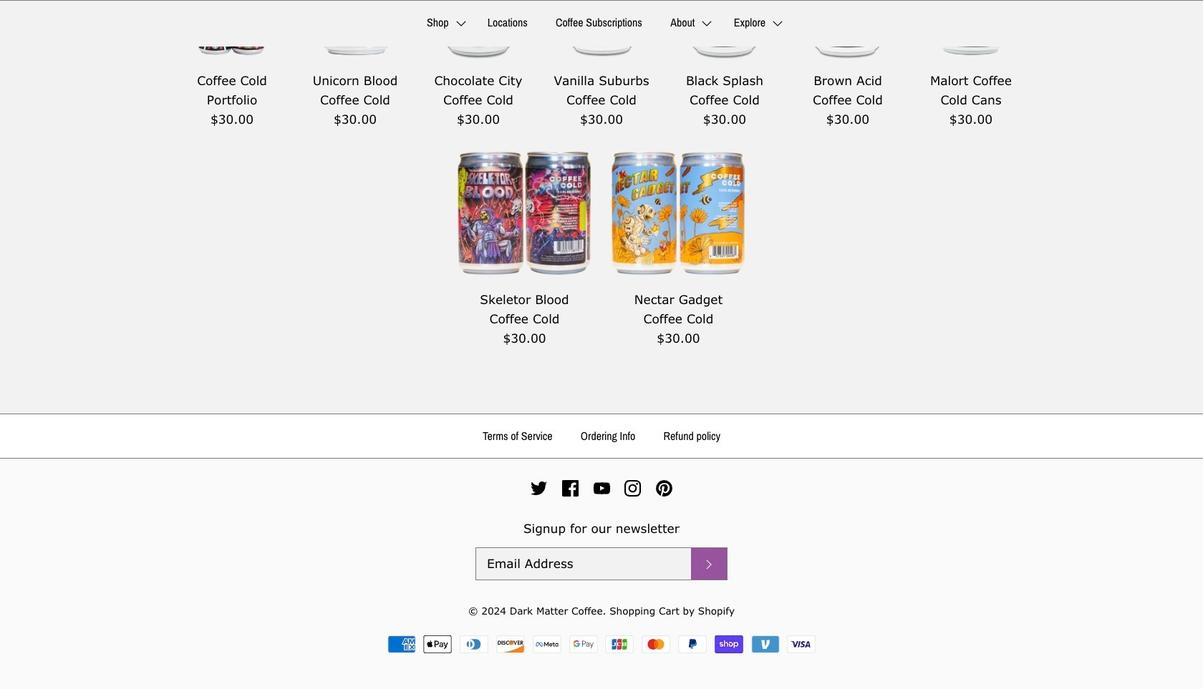 Task type: locate. For each thing, give the bounding box(es) containing it.
instagram image
[[625, 480, 641, 497]]

pinterest image
[[656, 480, 673, 497]]

twitter image
[[531, 480, 547, 497]]



Task type: describe. For each thing, give the bounding box(es) containing it.
primary navigation navigation
[[0, 0, 1203, 47]]

facebook image
[[562, 480, 579, 497]]

youtube image
[[593, 480, 610, 497]]

Signup for our newsletter email field
[[476, 549, 691, 580]]



Task type: vqa. For each thing, say whether or not it's contained in the screenshot.
DARK MATTER COFFEE image
no



